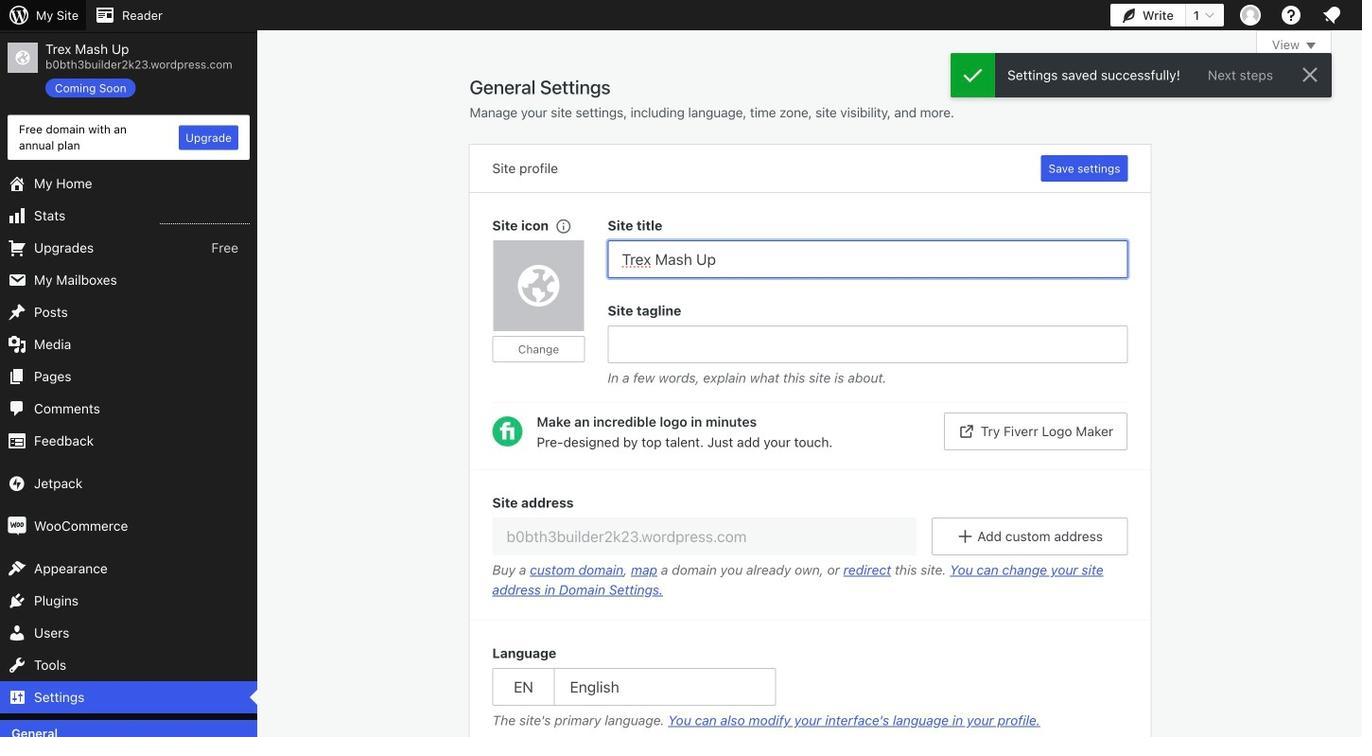 Task type: vqa. For each thing, say whether or not it's contained in the screenshot.
the My shopping cart Image
no



Task type: describe. For each thing, give the bounding box(es) containing it.
manage your notifications image
[[1321, 4, 1344, 27]]

help image
[[1281, 4, 1303, 27]]

my profile image
[[1241, 5, 1262, 26]]

notice status
[[951, 53, 1333, 97]]

fiverr small logo image
[[493, 416, 523, 447]]



Task type: locate. For each thing, give the bounding box(es) containing it.
highest hourly views 0 image
[[160, 212, 250, 224]]

main content
[[470, 30, 1333, 737]]

group
[[493, 216, 608, 393], [608, 216, 1129, 278], [608, 301, 1129, 393], [470, 469, 1151, 621], [493, 644, 1129, 735]]

1 vertical spatial img image
[[8, 517, 27, 536]]

more information image
[[555, 217, 572, 234]]

closed image
[[1307, 43, 1317, 49]]

0 vertical spatial img image
[[8, 474, 27, 493]]

2 img image from the top
[[8, 517, 27, 536]]

img image
[[8, 474, 27, 493], [8, 517, 27, 536]]

1 img image from the top
[[8, 474, 27, 493]]

dismiss image
[[1299, 63, 1322, 86]]

None text field
[[608, 240, 1129, 278], [608, 326, 1129, 363], [493, 518, 917, 556], [608, 240, 1129, 278], [608, 326, 1129, 363], [493, 518, 917, 556]]



